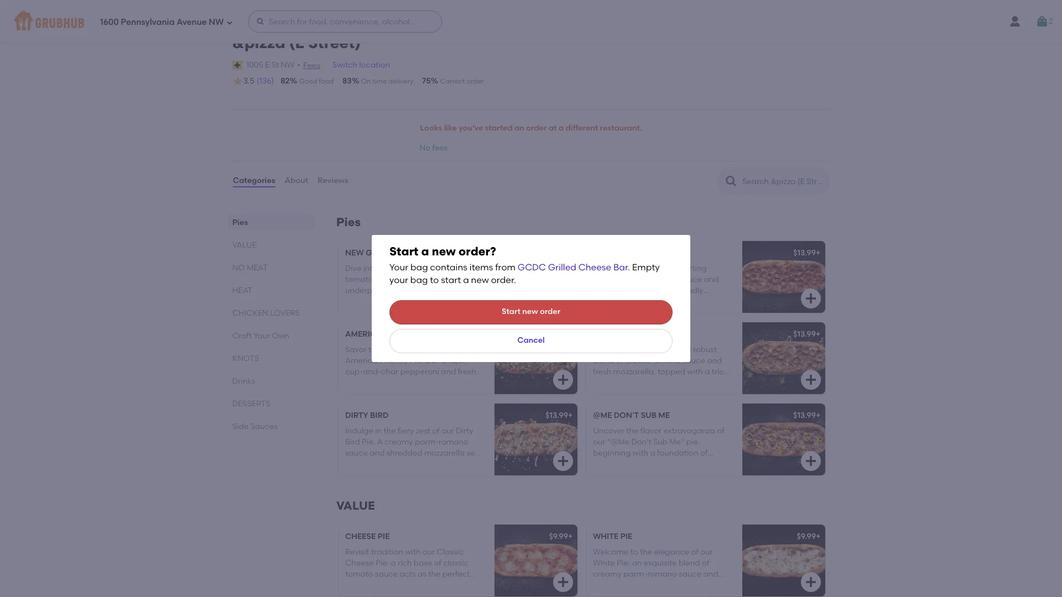 Task type: locate. For each thing, give the bounding box(es) containing it.
drinks
[[232, 377, 255, 386]]

1005 e st nw
[[246, 60, 295, 70]]

svg image
[[557, 292, 570, 305], [557, 373, 570, 387], [557, 455, 570, 468]]

2 bag from the top
[[411, 275, 428, 286]]

pie right white
[[621, 532, 633, 542]]

&pizza
[[232, 33, 286, 52]]

1 horizontal spatial pies
[[336, 215, 361, 229]]

1 horizontal spatial g
[[413, 264, 419, 273]]

1 vertical spatial and
[[444, 286, 459, 296]]

value inside tab
[[232, 241, 257, 250]]

nw inside button
[[281, 60, 295, 70]]

1 pie from the left
[[378, 532, 390, 542]]

g inside dive into our new g pie: classic tomato and our secret 't' sauce underpin fresh mozzarella and fragrant basil, creating a timeless yet tantalizing taste adventure.
[[413, 264, 419, 273]]

1 vertical spatial new
[[471, 275, 489, 286]]

pie right cheese
[[378, 532, 390, 542]]

grilled
[[548, 263, 577, 273]]

a inside button
[[559, 123, 564, 133]]

svg image for new g
[[557, 292, 570, 305]]

1 horizontal spatial new
[[471, 275, 489, 286]]

bag
[[411, 263, 428, 273], [411, 275, 428, 286]]

main navigation navigation
[[0, 0, 1063, 43]]

0 horizontal spatial your
[[254, 331, 270, 341]]

start down order.
[[502, 307, 521, 317]]

cheese
[[579, 263, 612, 273]]

value up cheese
[[336, 499, 375, 513]]

new up cancel
[[523, 307, 538, 317]]

new down items
[[471, 275, 489, 286]]

looks like you've started an order at a different restaurant.
[[420, 123, 642, 133]]

2 vertical spatial order
[[540, 307, 561, 317]]

$9.99
[[549, 532, 568, 542], [797, 532, 816, 542]]

a right at
[[559, 123, 564, 133]]

pennsylvania
[[121, 17, 175, 27]]

1 vertical spatial g
[[413, 264, 419, 273]]

fees
[[303, 61, 321, 70]]

0 horizontal spatial and
[[375, 275, 390, 285]]

about button
[[284, 161, 309, 201]]

start for start new order
[[502, 307, 521, 317]]

maverick
[[593, 330, 634, 339]]

bar
[[614, 263, 628, 273]]

g up secret
[[413, 264, 419, 273]]

desserts
[[232, 399, 270, 409]]

heat
[[232, 286, 252, 295]]

a up adventure.
[[433, 298, 438, 307]]

1 $9.99 from the left
[[549, 532, 568, 542]]

.
[[628, 263, 630, 273]]

new
[[432, 245, 456, 259], [471, 275, 489, 286], [523, 307, 538, 317]]

nw inside main navigation navigation
[[209, 17, 224, 27]]

g
[[366, 248, 372, 258], [413, 264, 419, 273]]

value up no meat
[[232, 241, 257, 250]]

$13.99 for new g
[[794, 248, 816, 258]]

a up the pie:
[[422, 245, 429, 259]]

me
[[659, 411, 670, 420]]

order.
[[491, 275, 516, 286]]

e
[[265, 60, 270, 70]]

new up contains
[[432, 245, 456, 259]]

2 horizontal spatial new
[[523, 307, 538, 317]]

start new order button
[[390, 300, 673, 325]]

3 svg image from the top
[[557, 455, 570, 468]]

1 $9.99 + from the left
[[549, 532, 573, 542]]

a
[[559, 123, 564, 133], [422, 245, 429, 259], [463, 275, 469, 286], [433, 298, 438, 307]]

no
[[232, 263, 245, 273]]

dirty bird
[[345, 411, 389, 420]]

nw right avenue
[[209, 17, 224, 27]]

looks like you've started an order at a different restaurant. button
[[420, 116, 643, 141]]

own
[[272, 331, 290, 341]]

1 horizontal spatial your
[[390, 263, 409, 273]]

0 vertical spatial new
[[432, 245, 456, 259]]

creating
[[400, 298, 431, 307]]

0 vertical spatial start
[[390, 245, 419, 259]]

&pizza (e street) logo image
[[783, 4, 821, 43]]

dirty bird image
[[495, 404, 578, 476]]

bag up secret
[[411, 263, 428, 273]]

bag up the "mozzarella" at top
[[411, 275, 428, 286]]

order up cancel
[[540, 307, 561, 317]]

your up the your
[[390, 263, 409, 273]]

our down new on the left of page
[[392, 275, 404, 285]]

@me don't sub me
[[593, 411, 670, 420]]

restaurant.
[[600, 123, 642, 133]]

dirty
[[345, 411, 368, 420]]

a right start
[[463, 275, 469, 286]]

order?
[[459, 245, 496, 259]]

0 vertical spatial value
[[232, 241, 257, 250]]

0 vertical spatial your
[[390, 263, 409, 273]]

+ for @me don't sub me image
[[816, 411, 821, 420]]

0 vertical spatial g
[[366, 248, 372, 258]]

0 horizontal spatial $9.99 +
[[549, 532, 573, 542]]

$13.99 for american honey
[[794, 330, 816, 339]]

and up fresh
[[375, 275, 390, 285]]

0 horizontal spatial $9.99
[[549, 532, 568, 542]]

0 vertical spatial nw
[[209, 17, 224, 27]]

start new order
[[502, 307, 561, 317]]

2 vertical spatial svg image
[[557, 455, 570, 468]]

2 button
[[1036, 12, 1054, 32]]

tantalizing
[[359, 309, 398, 318]]

1600 pennsylvania avenue nw
[[100, 17, 224, 27]]

(136)
[[257, 76, 274, 86]]

1 horizontal spatial nw
[[281, 60, 295, 70]]

83
[[343, 76, 352, 86]]

1 horizontal spatial $9.99
[[797, 532, 816, 542]]

meat
[[247, 263, 268, 273]]

basil,
[[378, 298, 398, 307]]

1 horizontal spatial pie
[[621, 532, 633, 542]]

0 vertical spatial our
[[380, 264, 392, 273]]

cheese pie
[[345, 532, 390, 542]]

maverick image
[[743, 322, 826, 394]]

american honey image
[[495, 322, 578, 394]]

1 vertical spatial start
[[502, 307, 521, 317]]

start
[[441, 275, 461, 286]]

side sauces tab
[[232, 421, 310, 433]]

$13.99
[[794, 248, 816, 258], [546, 330, 568, 339], [794, 330, 816, 339], [546, 411, 568, 420], [794, 411, 816, 420]]

1 vertical spatial our
[[392, 275, 404, 285]]

+
[[816, 248, 821, 258], [568, 330, 573, 339], [816, 330, 821, 339], [568, 411, 573, 420], [816, 411, 821, 420], [568, 532, 573, 542], [816, 532, 821, 542]]

order
[[467, 77, 484, 85], [526, 123, 547, 133], [540, 307, 561, 317]]

new inside button
[[523, 307, 538, 317]]

0 horizontal spatial nw
[[209, 17, 224, 27]]

0 horizontal spatial value
[[232, 241, 257, 250]]

contains
[[430, 263, 468, 273]]

street)
[[308, 33, 361, 52]]

't'
[[431, 275, 440, 285]]

order left at
[[526, 123, 547, 133]]

1 horizontal spatial value
[[336, 499, 375, 513]]

a inside dive into our new g pie: classic tomato and our secret 't' sauce underpin fresh mozzarella and fragrant basil, creating a timeless yet tantalizing taste adventure.
[[433, 298, 438, 307]]

underpin
[[345, 286, 379, 296]]

2 pie from the left
[[621, 532, 633, 542]]

svg image
[[1036, 15, 1049, 28], [256, 17, 265, 26], [226, 19, 233, 26], [805, 292, 818, 305], [805, 373, 818, 387], [805, 455, 818, 468], [557, 576, 570, 589], [805, 576, 818, 589]]

at
[[549, 123, 557, 133]]

pies up value tab
[[232, 218, 248, 227]]

different
[[566, 123, 598, 133]]

nw for 1005 e st nw
[[281, 60, 295, 70]]

1 bag from the top
[[411, 263, 428, 273]]

pies up new
[[336, 215, 361, 229]]

start up new on the left of page
[[390, 245, 419, 259]]

new g
[[345, 248, 372, 258]]

1 vertical spatial bag
[[411, 275, 428, 286]]

82
[[281, 76, 290, 86]]

+ for white pie "image"
[[816, 532, 821, 542]]

and down start
[[444, 286, 459, 296]]

like
[[444, 123, 457, 133]]

&pizza (e street)
[[232, 33, 361, 52]]

1 vertical spatial value
[[336, 499, 375, 513]]

0 horizontal spatial start
[[390, 245, 419, 259]]

+ for cheese pie image
[[568, 532, 573, 542]]

2 $9.99 from the left
[[797, 532, 816, 542]]

1 vertical spatial nw
[[281, 60, 295, 70]]

knots
[[232, 354, 259, 363]]

from
[[495, 263, 516, 273]]

1 vertical spatial your
[[254, 331, 270, 341]]

location
[[359, 60, 390, 70]]

1 vertical spatial svg image
[[557, 373, 570, 387]]

order right correct
[[467, 77, 484, 85]]

your
[[390, 263, 409, 273], [254, 331, 270, 341]]

1 horizontal spatial start
[[502, 307, 521, 317]]

2 vertical spatial new
[[523, 307, 538, 317]]

0 horizontal spatial pie
[[378, 532, 390, 542]]

dive
[[345, 264, 362, 273]]

your left own
[[254, 331, 270, 341]]

no meat
[[232, 263, 268, 273]]

nw
[[209, 17, 224, 27], [281, 60, 295, 70]]

value tab
[[232, 239, 310, 251]]

$13.99 + for american honey
[[794, 330, 821, 339]]

0 vertical spatial bag
[[411, 263, 428, 273]]

fresh
[[381, 286, 399, 296]]

g right new
[[366, 248, 372, 258]]

nw left •
[[281, 60, 295, 70]]

• fees
[[297, 60, 321, 70]]

side
[[232, 422, 249, 431]]

2 svg image from the top
[[557, 373, 570, 387]]

fragrant
[[345, 298, 376, 307]]

on time delivery
[[361, 77, 414, 85]]

taste
[[400, 309, 419, 318]]

search icon image
[[725, 175, 738, 188]]

reviews
[[318, 176, 349, 186]]

st
[[272, 60, 279, 70]]

new
[[394, 264, 411, 273]]

$9.99 for cheese pie
[[549, 532, 568, 542]]

order inside button
[[526, 123, 547, 133]]

svg image inside 2 button
[[1036, 15, 1049, 28]]

0 vertical spatial svg image
[[557, 292, 570, 305]]

about
[[285, 176, 308, 186]]

1 vertical spatial order
[[526, 123, 547, 133]]

cheese
[[345, 532, 376, 542]]

start
[[390, 245, 419, 259], [502, 307, 521, 317]]

start inside button
[[502, 307, 521, 317]]

$9.99 + for cheese pie
[[549, 532, 573, 542]]

2 $9.99 + from the left
[[797, 532, 821, 542]]

1 horizontal spatial $9.99 +
[[797, 532, 821, 542]]

1 svg image from the top
[[557, 292, 570, 305]]

empty
[[633, 263, 660, 273]]

gcdc
[[518, 263, 546, 273]]

our
[[380, 264, 392, 273], [392, 275, 404, 285]]

our right into
[[380, 264, 392, 273]]

0 horizontal spatial pies
[[232, 218, 248, 227]]

0 vertical spatial and
[[375, 275, 390, 285]]



Task type: vqa. For each thing, say whether or not it's contained in the screenshot.
$0 to the left
no



Task type: describe. For each thing, give the bounding box(es) containing it.
timeless
[[440, 298, 471, 307]]

1600
[[100, 17, 119, 27]]

@me
[[593, 411, 612, 420]]

time
[[373, 77, 387, 85]]

chicken lovers
[[232, 309, 300, 318]]

american honey
[[345, 330, 418, 339]]

into
[[363, 264, 378, 273]]

0 vertical spatial order
[[467, 77, 484, 85]]

new g image
[[495, 241, 578, 313]]

chicken lovers tab
[[232, 307, 310, 319]]

bird
[[370, 411, 389, 420]]

knots tab
[[232, 353, 310, 364]]

good
[[299, 77, 317, 85]]

desserts tab
[[232, 398, 310, 410]]

fees button
[[303, 60, 321, 72]]

pie for cheese pie
[[378, 532, 390, 542]]

drinks tab
[[232, 376, 310, 387]]

american
[[345, 330, 388, 339]]

pie for white pie
[[621, 532, 633, 542]]

cheese pie image
[[495, 525, 578, 597]]

1 horizontal spatial and
[[444, 286, 459, 296]]

lil roni image
[[743, 241, 826, 313]]

svg image for dirty bird
[[557, 455, 570, 468]]

start a new order?
[[390, 245, 496, 259]]

looks
[[420, 123, 442, 133]]

to
[[430, 275, 439, 286]]

categories button
[[232, 161, 276, 201]]

correct order
[[440, 77, 484, 85]]

good food
[[299, 77, 334, 85]]

0 horizontal spatial g
[[366, 248, 372, 258]]

star icon image
[[232, 76, 244, 87]]

(e
[[289, 33, 305, 52]]

no meat tab
[[232, 262, 310, 274]]

craft your own
[[232, 331, 290, 341]]

new inside empty your bag to start a new order.
[[471, 275, 489, 286]]

new
[[345, 248, 364, 258]]

categories
[[233, 176, 275, 186]]

white pie image
[[743, 525, 826, 597]]

nw for 1600 pennsylvania avenue nw
[[209, 17, 224, 27]]

Search &pizza (E Street) search field
[[742, 176, 826, 187]]

pies tab
[[232, 217, 310, 228]]

order inside button
[[540, 307, 561, 317]]

$13.99 + for dirty bird
[[794, 411, 821, 420]]

start for start a new order?
[[390, 245, 419, 259]]

craft your own tab
[[232, 330, 310, 342]]

correct
[[440, 77, 465, 85]]

yet
[[345, 309, 357, 318]]

white
[[593, 532, 619, 542]]

$9.99 for white pie
[[797, 532, 816, 542]]

your inside tab
[[254, 331, 270, 341]]

+ for maverick "image"
[[816, 330, 821, 339]]

+ for lil roni image
[[816, 248, 821, 258]]

$13.99 for dirty bird
[[794, 411, 816, 420]]

adventure.
[[421, 309, 462, 318]]

sub
[[641, 411, 657, 420]]

switch location
[[333, 60, 390, 70]]

1005
[[246, 60, 263, 70]]

mozzarella
[[401, 286, 442, 296]]

pies inside tab
[[232, 218, 248, 227]]

classic
[[436, 264, 461, 273]]

delivery
[[389, 77, 414, 85]]

avenue
[[177, 17, 207, 27]]

items
[[470, 263, 493, 273]]

0 horizontal spatial new
[[432, 245, 456, 259]]

craft
[[232, 331, 252, 341]]

cancel button
[[390, 329, 673, 353]]

75
[[422, 76, 431, 86]]

food
[[319, 77, 334, 85]]

fees
[[432, 143, 448, 153]]

sauce
[[441, 275, 464, 285]]

side sauces
[[232, 422, 278, 431]]

you've
[[459, 123, 483, 133]]

reviews button
[[317, 161, 349, 201]]

+ for dirty bird image
[[568, 411, 573, 420]]

don't
[[614, 411, 639, 420]]

no
[[420, 143, 431, 153]]

a inside empty your bag to start a new order.
[[463, 275, 469, 286]]

your
[[390, 275, 408, 286]]

empty your bag to start a new order.
[[390, 263, 660, 286]]

secret
[[406, 275, 430, 285]]

lovers
[[270, 309, 300, 318]]

$9.99 + for white pie
[[797, 532, 821, 542]]

3.5
[[244, 76, 255, 86]]

subscription pass image
[[232, 61, 244, 70]]

cancel
[[518, 336, 545, 346]]

svg image for american honey
[[557, 373, 570, 387]]

an
[[515, 123, 525, 133]]

started
[[485, 123, 513, 133]]

@me don't sub me image
[[743, 404, 826, 476]]

switch
[[333, 60, 358, 70]]

honey
[[390, 330, 418, 339]]

bag inside empty your bag to start a new order.
[[411, 275, 428, 286]]

•
[[297, 60, 301, 70]]

your bag contains items from gcdc grilled cheese bar .
[[390, 263, 630, 273]]

$13.99 + for new g
[[794, 248, 821, 258]]

1005 e st nw button
[[246, 59, 295, 71]]

heat tab
[[232, 285, 310, 296]]

2
[[1049, 17, 1054, 26]]

switch location button
[[332, 59, 391, 71]]

tomato
[[345, 275, 373, 285]]



